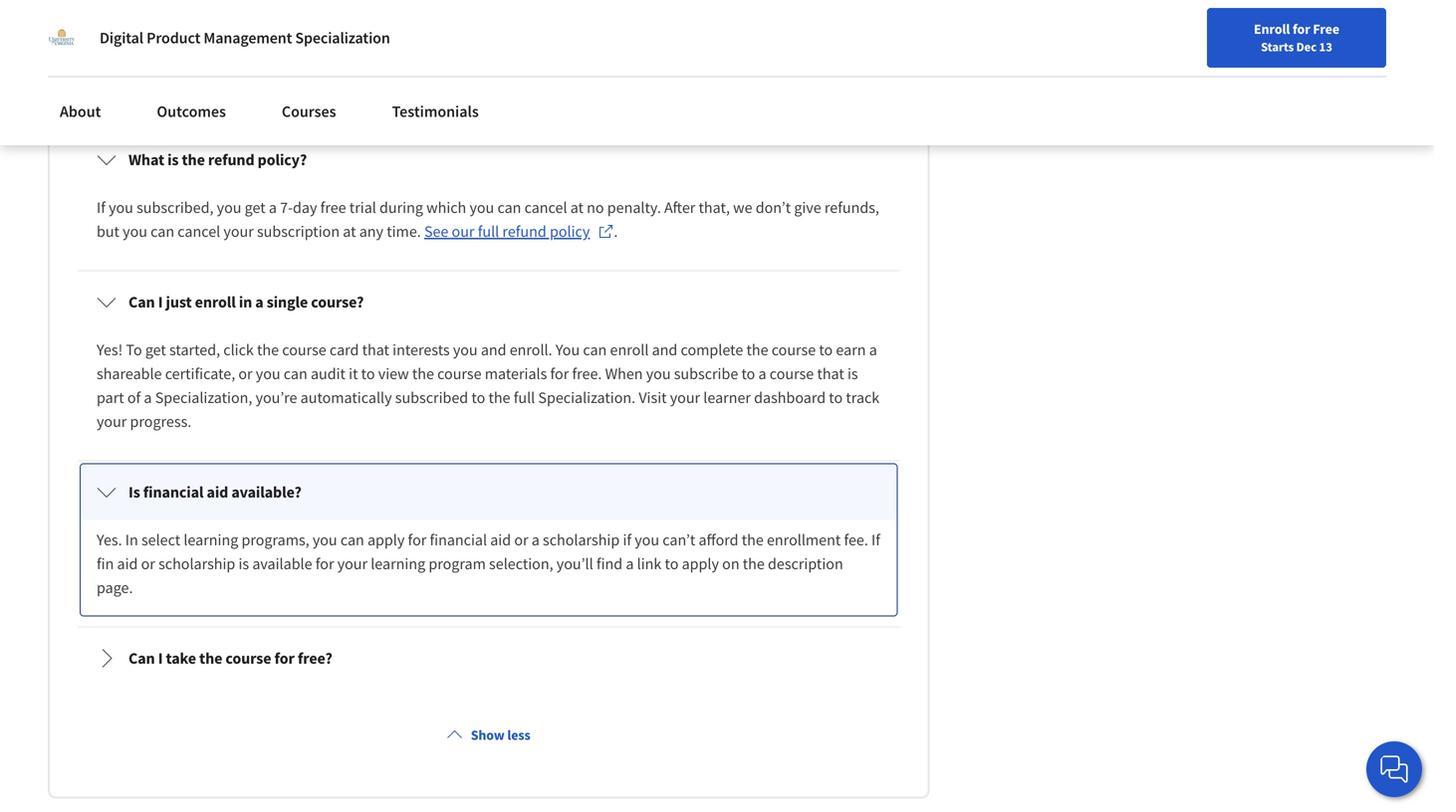 Task type: describe. For each thing, give the bounding box(es) containing it.
financial inside dropdown button
[[143, 482, 204, 502]]

is inside dropdown button
[[167, 150, 179, 170]]

0 horizontal spatial that
[[362, 340, 389, 360]]

specialization.
[[538, 388, 636, 408]]

is
[[128, 482, 140, 502]]

in
[[125, 530, 138, 550]]

to up via
[[439, 55, 453, 75]]

show
[[456, 55, 491, 75]]

1 vertical spatial aid
[[490, 530, 511, 550]]

in inside dropdown button
[[239, 292, 252, 312]]

0 vertical spatial apply
[[368, 530, 405, 550]]

show less button
[[439, 718, 538, 753]]

of
[[127, 388, 141, 408]]

is inside this course is completely online, so there's no need to show up to a classroom in person. you can access your lectures, readings and assignments anytime and anywhere via the web or your mobile device.
[[175, 55, 186, 75]]

audit
[[311, 364, 346, 384]]

if inside 'yes. in select learning programs, you can apply for financial aid or a scholarship if you can't afford the enrollment fee. if fin aid or scholarship is available for your learning program selection, you'll find a link to apply on the description page.'
[[872, 530, 880, 550]]

1 horizontal spatial that
[[817, 364, 844, 384]]

available
[[252, 554, 312, 574]]

less
[[507, 727, 530, 744]]

so
[[315, 55, 330, 75]]

can i just enroll in a single course?
[[128, 292, 364, 312]]

select
[[141, 530, 180, 550]]

refund for policy
[[502, 222, 547, 241]]

visit
[[639, 388, 667, 408]]

can't
[[663, 530, 695, 550]]

enrollment
[[767, 530, 841, 550]]

0 horizontal spatial cancel
[[178, 222, 220, 241]]

you down what is the refund policy? on the top of the page
[[217, 198, 241, 218]]

it
[[349, 364, 358, 384]]

yes.
[[97, 530, 122, 550]]

testimonials link
[[380, 90, 491, 133]]

subscribe
[[674, 364, 738, 384]]

your inside if you subscribed, you get a 7-day free trial during which you can cancel at no penalty. after that, we don't give refunds, but you can cancel your subscription at any time.
[[224, 222, 254, 241]]

refund for policy?
[[208, 150, 255, 170]]

progress.
[[130, 412, 191, 432]]

free.
[[572, 364, 602, 384]]

full inside yes! to get started, click the course card that interests you and enroll. you can enroll and complete the course to earn a shareable certificate, or you can audit it to view the course materials for free. when you subscribe to a course that is part of a specialization, you're automatically subscribed to the full specialization. visit your learner dashboard to track your progress.
[[514, 388, 535, 408]]

a right the earn
[[869, 340, 877, 360]]

you inside this course is completely online, so there's no need to show up to a classroom in person. you can access your lectures, readings and assignments anytime and anywhere via the web or your mobile device.
[[684, 55, 709, 75]]

can up you're
[[284, 364, 308, 384]]

testimonials
[[392, 102, 479, 122]]

digital
[[100, 28, 143, 48]]

if inside if you subscribed, you get a 7-day free trial during which you can cancel at no penalty. after that, we don't give refunds, but you can cancel your subscription at any time.
[[97, 198, 105, 218]]

financial inside 'yes. in select learning programs, you can apply for financial aid or a scholarship if you can't afford the enrollment fee. if fin aid or scholarship is available for your learning program selection, you'll find a link to apply on the description page.'
[[430, 530, 487, 550]]

complete
[[681, 340, 743, 360]]

full inside see our full refund policy link
[[478, 222, 499, 241]]

track
[[846, 388, 880, 408]]

program
[[429, 554, 486, 574]]

you right but
[[123, 222, 147, 241]]

your down subscribe on the top of the page
[[670, 388, 700, 408]]

dashboard
[[754, 388, 826, 408]]

need
[[402, 55, 436, 75]]

access
[[739, 55, 782, 75]]

for down is financial aid available? dropdown button
[[408, 530, 427, 550]]

classroom
[[543, 55, 612, 75]]

a inside this course is completely online, so there's no need to show up to a classroom in person. you can access your lectures, readings and assignments anytime and anywhere via the web or your mobile device.
[[532, 55, 540, 75]]

opens in a new tab image
[[598, 224, 614, 239]]

your down the part
[[97, 412, 127, 432]]

yes. in select learning programs, you can apply for financial aid or a scholarship if you can't afford the enrollment fee. if fin aid or scholarship is available for your learning program selection, you'll find a link to apply on the description page.
[[97, 530, 884, 598]]

a up selection,
[[532, 530, 540, 550]]

shareable
[[97, 364, 162, 384]]

outcomes link
[[145, 90, 238, 133]]

get inside if you subscribed, you get a 7-day free trial during which you can cancel at no penalty. after that, we don't give refunds, but you can cancel your subscription at any time.
[[245, 198, 266, 218]]

you up you're
[[256, 364, 280, 384]]

penalty.
[[607, 198, 661, 218]]

the down materials
[[488, 388, 510, 408]]

.
[[614, 222, 618, 241]]

find
[[597, 554, 623, 574]]

give
[[794, 198, 821, 218]]

learner
[[703, 388, 751, 408]]

your inside 'yes. in select learning programs, you can apply for financial aid or a scholarship if you can't afford the enrollment fee. if fin aid or scholarship is available for your learning program selection, you'll find a link to apply on the description page.'
[[337, 554, 368, 574]]

see
[[424, 222, 449, 241]]

that,
[[699, 198, 730, 218]]

can inside 'yes. in select learning programs, you can apply for financial aid or a scholarship if you can't afford the enrollment fee. if fin aid or scholarship is available for your learning program selection, you'll find a link to apply on the description page.'
[[340, 530, 364, 550]]

web
[[476, 79, 504, 99]]

0 vertical spatial scholarship
[[543, 530, 620, 550]]

is financial aid available? button
[[81, 465, 897, 520]]

2 vertical spatial aid
[[117, 554, 138, 574]]

don't
[[756, 198, 791, 218]]

assignments
[[186, 79, 270, 99]]

description
[[768, 554, 843, 574]]

i for take
[[158, 649, 163, 669]]

time.
[[387, 222, 421, 241]]

is inside yes! to get started, click the course card that interests you and enroll. you can enroll and complete the course to earn a shareable certificate, or you can audit it to view the course materials for free. when you subscribe to a course that is part of a specialization, you're automatically subscribed to the full specialization. visit your learner dashboard to track your progress.
[[848, 364, 858, 384]]

1 vertical spatial scholarship
[[158, 554, 235, 574]]

device.
[[608, 79, 655, 99]]

just
[[166, 292, 192, 312]]

started,
[[169, 340, 220, 360]]

and left complete
[[652, 340, 678, 360]]

what
[[128, 150, 164, 170]]

for inside enroll for free starts dec 13
[[1293, 20, 1310, 38]]

digital product management specialization
[[100, 28, 390, 48]]

certificate,
[[165, 364, 235, 384]]

what is the refund policy? button
[[81, 132, 897, 188]]

anywhere
[[359, 79, 425, 99]]

our
[[452, 222, 475, 241]]

in inside this course is completely online, so there's no need to show up to a classroom in person. you can access your lectures, readings and assignments anytime and anywhere via the web or your mobile device.
[[615, 55, 628, 75]]

course inside 'dropdown button'
[[226, 649, 271, 669]]

coursera image
[[24, 16, 150, 48]]

a up dashboard
[[758, 364, 767, 384]]

product
[[147, 28, 200, 48]]

but
[[97, 222, 119, 241]]

card
[[330, 340, 359, 360]]

about
[[60, 102, 101, 122]]

view
[[378, 364, 409, 384]]

enroll
[[1254, 20, 1290, 38]]

you up but
[[109, 198, 133, 218]]

trial
[[349, 198, 376, 218]]

fee.
[[844, 530, 868, 550]]

0 vertical spatial learning
[[184, 530, 238, 550]]

person.
[[631, 55, 681, 75]]

a right of
[[144, 388, 152, 408]]

selection,
[[489, 554, 553, 574]]

1 horizontal spatial at
[[570, 198, 584, 218]]

during
[[380, 198, 423, 218]]

and up outcomes
[[157, 79, 183, 99]]

day
[[293, 198, 317, 218]]

yes! to get started, click the course card that interests you and enroll. you can enroll and complete the course to earn a shareable certificate, or you can audit it to view the course materials for free. when you subscribe to a course that is part of a specialization, you're automatically subscribed to the full specialization. visit your learner dashboard to track your progress.
[[97, 340, 883, 432]]

the right afford
[[742, 530, 764, 550]]

1 horizontal spatial learning
[[371, 554, 425, 574]]

this course is completely online, so there's no need to show up to a classroom in person. you can access your lectures, readings and assignments anytime and anywhere via the web or your mobile device.
[[97, 55, 879, 99]]

to up learner
[[741, 364, 755, 384]]

policy
[[550, 222, 590, 241]]

materials
[[485, 364, 547, 384]]

the right complete
[[746, 340, 768, 360]]

can up see our full refund policy
[[497, 198, 521, 218]]

your left mobile on the left top of the page
[[524, 79, 555, 99]]

to inside 'yes. in select learning programs, you can apply for financial aid or a scholarship if you can't afford the enrollment fee. if fin aid or scholarship is available for your learning program selection, you'll find a link to apply on the description page.'
[[665, 554, 679, 574]]

if you subscribed, you get a 7-day free trial during which you can cancel at no penalty. after that, we don't give refunds, but you can cancel your subscription at any time.
[[97, 198, 883, 241]]

to right it
[[361, 364, 375, 384]]

and up materials
[[481, 340, 506, 360]]

link
[[637, 554, 662, 574]]

enroll for free starts dec 13
[[1254, 20, 1340, 55]]



Task type: locate. For each thing, give the bounding box(es) containing it.
1 vertical spatial learning
[[371, 554, 425, 574]]

if up but
[[97, 198, 105, 218]]

financial up program
[[430, 530, 487, 550]]

aid inside dropdown button
[[207, 482, 228, 502]]

for left the free?
[[274, 649, 295, 669]]

can inside this course is completely online, so there's no need to show up to a classroom in person. you can access your lectures, readings and assignments anytime and anywhere via the web or your mobile device.
[[712, 55, 736, 75]]

a right "up"
[[532, 55, 540, 75]]

2 can from the top
[[128, 649, 155, 669]]

can inside 'dropdown button'
[[128, 649, 155, 669]]

courses link
[[270, 90, 348, 133]]

enroll
[[195, 292, 236, 312], [610, 340, 649, 360]]

refund inside dropdown button
[[208, 150, 255, 170]]

take
[[166, 649, 196, 669]]

get left 7-
[[245, 198, 266, 218]]

if
[[623, 530, 632, 550]]

no up anywhere
[[382, 55, 399, 75]]

a left single in the top of the page
[[255, 292, 264, 312]]

there's
[[334, 55, 379, 75]]

if right fee. on the right of the page
[[872, 530, 880, 550]]

after
[[664, 198, 696, 218]]

for up dec
[[1293, 20, 1310, 38]]

lectures,
[[819, 55, 876, 75]]

no inside this course is completely online, so there's no need to show up to a classroom in person. you can access your lectures, readings and assignments anytime and anywhere via the web or your mobile device.
[[382, 55, 399, 75]]

afford
[[699, 530, 739, 550]]

you right person.
[[684, 55, 709, 75]]

0 horizontal spatial apply
[[368, 530, 405, 550]]

that
[[362, 340, 389, 360], [817, 364, 844, 384]]

in up device.
[[615, 55, 628, 75]]

no up opens in a new tab image
[[587, 198, 604, 218]]

which
[[426, 198, 466, 218]]

1 horizontal spatial apply
[[682, 554, 719, 574]]

you up visit
[[646, 364, 671, 384]]

free?
[[298, 649, 332, 669]]

university of virginia image
[[48, 24, 76, 52]]

1 vertical spatial you
[[556, 340, 580, 360]]

0 horizontal spatial refund
[[208, 150, 255, 170]]

mobile
[[558, 79, 604, 99]]

and
[[157, 79, 183, 99], [331, 79, 356, 99], [481, 340, 506, 360], [652, 340, 678, 360]]

i left the take
[[158, 649, 163, 669]]

1 horizontal spatial full
[[514, 388, 535, 408]]

for right available
[[315, 554, 334, 574]]

1 horizontal spatial you
[[684, 55, 709, 75]]

0 horizontal spatial get
[[145, 340, 166, 360]]

i inside dropdown button
[[158, 292, 163, 312]]

1 horizontal spatial in
[[615, 55, 628, 75]]

the inside 'dropdown button'
[[199, 649, 222, 669]]

the right what
[[182, 150, 205, 170]]

for inside 'dropdown button'
[[274, 649, 295, 669]]

0 vertical spatial refund
[[208, 150, 255, 170]]

course inside this course is completely online, so there's no need to show up to a classroom in person. you can access your lectures, readings and assignments anytime and anywhere via the web or your mobile device.
[[128, 55, 172, 75]]

1 vertical spatial that
[[817, 364, 844, 384]]

learning left program
[[371, 554, 425, 574]]

refund left 'policy?'
[[208, 150, 255, 170]]

see our full refund policy
[[424, 222, 590, 241]]

enroll inside yes! to get started, click the course card that interests you and enroll. you can enroll and complete the course to earn a shareable certificate, or you can audit it to view the course materials for free. when you subscribe to a course that is part of a specialization, you're automatically subscribed to the full specialization. visit your learner dashboard to track your progress.
[[610, 340, 649, 360]]

0 horizontal spatial learning
[[184, 530, 238, 550]]

a inside if you subscribed, you get a 7-day free trial during which you can cancel at no penalty. after that, we don't give refunds, but you can cancel your subscription at any time.
[[269, 198, 277, 218]]

you right if
[[635, 530, 659, 550]]

outcomes
[[157, 102, 226, 122]]

apply
[[368, 530, 405, 550], [682, 554, 719, 574]]

about link
[[48, 90, 113, 133]]

1 vertical spatial if
[[872, 530, 880, 550]]

online,
[[266, 55, 312, 75]]

1 vertical spatial i
[[158, 649, 163, 669]]

full down materials
[[514, 388, 535, 408]]

learning down is financial aid available?
[[184, 530, 238, 550]]

dec
[[1296, 39, 1317, 55]]

refunds,
[[825, 198, 879, 218]]

you're
[[256, 388, 297, 408]]

is down the earn
[[848, 364, 858, 384]]

enroll inside dropdown button
[[195, 292, 236, 312]]

or
[[507, 79, 521, 99], [238, 364, 253, 384], [514, 530, 528, 550], [141, 554, 155, 574]]

1 vertical spatial can
[[128, 649, 155, 669]]

subscription
[[257, 222, 340, 241]]

is financial aid available?
[[128, 482, 302, 502]]

free
[[1313, 20, 1340, 38]]

0 vertical spatial at
[[570, 198, 584, 218]]

1 vertical spatial financial
[[430, 530, 487, 550]]

get
[[245, 198, 266, 218], [145, 340, 166, 360]]

click
[[223, 340, 254, 360]]

0 horizontal spatial financial
[[143, 482, 204, 502]]

learning
[[184, 530, 238, 550], [371, 554, 425, 574]]

0 vertical spatial that
[[362, 340, 389, 360]]

you
[[109, 198, 133, 218], [217, 198, 241, 218], [470, 198, 494, 218], [123, 222, 147, 241], [453, 340, 478, 360], [256, 364, 280, 384], [646, 364, 671, 384], [313, 530, 337, 550], [635, 530, 659, 550]]

starts
[[1261, 39, 1294, 55]]

yes!
[[97, 340, 123, 360]]

your
[[785, 55, 815, 75], [524, 79, 555, 99], [224, 222, 254, 241], [670, 388, 700, 408], [97, 412, 127, 432], [337, 554, 368, 574]]

scholarship
[[543, 530, 620, 550], [158, 554, 235, 574]]

can inside dropdown button
[[128, 292, 155, 312]]

1 horizontal spatial financial
[[430, 530, 487, 550]]

0 horizontal spatial aid
[[117, 554, 138, 574]]

is left available
[[239, 554, 249, 574]]

0 horizontal spatial scholarship
[[158, 554, 235, 574]]

0 horizontal spatial full
[[478, 222, 499, 241]]

None search field
[[284, 12, 613, 52]]

i for just
[[158, 292, 163, 312]]

or down select
[[141, 554, 155, 574]]

0 horizontal spatial no
[[382, 55, 399, 75]]

a inside can i just enroll in a single course? dropdown button
[[255, 292, 264, 312]]

the inside this course is completely online, so there's no need to show up to a classroom in person. you can access your lectures, readings and assignments anytime and anywhere via the web or your mobile device.
[[451, 79, 473, 99]]

earn
[[836, 340, 866, 360]]

free
[[320, 198, 346, 218]]

course?
[[311, 292, 364, 312]]

or down click
[[238, 364, 253, 384]]

0 vertical spatial no
[[382, 55, 399, 75]]

aid up selection,
[[490, 530, 511, 550]]

enroll up when
[[610, 340, 649, 360]]

at
[[570, 198, 584, 218], [343, 222, 356, 241]]

for
[[1293, 20, 1310, 38], [550, 364, 569, 384], [408, 530, 427, 550], [315, 554, 334, 574], [274, 649, 295, 669]]

1 horizontal spatial aid
[[207, 482, 228, 502]]

scholarship down select
[[158, 554, 235, 574]]

0 horizontal spatial in
[[239, 292, 252, 312]]

that down the earn
[[817, 364, 844, 384]]

or inside yes! to get started, click the course card that interests you and enroll. you can enroll and complete the course to earn a shareable certificate, or you can audit it to view the course materials for free. when you subscribe to a course that is part of a specialization, you're automatically subscribed to the full specialization. visit your learner dashboard to track your progress.
[[238, 364, 253, 384]]

no inside if you subscribed, you get a 7-day free trial during which you can cancel at no penalty. after that, we don't give refunds, but you can cancel your subscription at any time.
[[587, 198, 604, 218]]

or up selection,
[[514, 530, 528, 550]]

aid right fin
[[117, 554, 138, 574]]

1 horizontal spatial refund
[[502, 222, 547, 241]]

page.
[[97, 578, 133, 598]]

is inside 'yes. in select learning programs, you can apply for financial aid or a scholarship if you can't afford the enrollment fee. if fin aid or scholarship is available for your learning program selection, you'll find a link to apply on the description page.'
[[239, 554, 249, 574]]

1 vertical spatial cancel
[[178, 222, 220, 241]]

show less
[[471, 727, 530, 744]]

for left free.
[[550, 364, 569, 384]]

can up free.
[[583, 340, 607, 360]]

0 vertical spatial i
[[158, 292, 163, 312]]

to right "up"
[[515, 55, 529, 75]]

available?
[[231, 482, 302, 502]]

1 horizontal spatial no
[[587, 198, 604, 218]]

13
[[1319, 39, 1333, 55]]

aid left available?
[[207, 482, 228, 502]]

1 horizontal spatial if
[[872, 530, 880, 550]]

the inside dropdown button
[[182, 150, 205, 170]]

show notifications image
[[1203, 25, 1227, 49]]

is right what
[[167, 150, 179, 170]]

cancel
[[524, 198, 567, 218], [178, 222, 220, 241]]

we
[[733, 198, 753, 218]]

subscribed,
[[137, 198, 214, 218]]

see our full refund policy link
[[424, 220, 614, 243]]

fin
[[97, 554, 114, 574]]

can down subscribed,
[[151, 222, 174, 241]]

financial right is
[[143, 482, 204, 502]]

cancel up policy
[[524, 198, 567, 218]]

1 vertical spatial full
[[514, 388, 535, 408]]

to down materials
[[471, 388, 485, 408]]

can i just enroll in a single course? button
[[81, 274, 897, 330]]

full
[[478, 222, 499, 241], [514, 388, 535, 408]]

1 vertical spatial enroll
[[610, 340, 649, 360]]

readings
[[97, 79, 154, 99]]

can for can i take the course for free?
[[128, 649, 155, 669]]

subscribed
[[395, 388, 468, 408]]

1 vertical spatial refund
[[502, 222, 547, 241]]

completely
[[189, 55, 263, 75]]

0 horizontal spatial enroll
[[195, 292, 236, 312]]

refund left policy
[[502, 222, 547, 241]]

get right to
[[145, 340, 166, 360]]

you right 'interests'
[[453, 340, 478, 360]]

cancel down subscribed,
[[178, 222, 220, 241]]

can
[[712, 55, 736, 75], [497, 198, 521, 218], [151, 222, 174, 241], [583, 340, 607, 360], [284, 364, 308, 384], [340, 530, 364, 550]]

you inside yes! to get started, click the course card that interests you and enroll. you can enroll and complete the course to earn a shareable certificate, or you can audit it to view the course materials for free. when you subscribe to a course that is part of a specialization, you're automatically subscribed to the full specialization. visit your learner dashboard to track your progress.
[[556, 340, 580, 360]]

can right programs,
[[340, 530, 364, 550]]

the down 'interests'
[[412, 364, 434, 384]]

2 horizontal spatial aid
[[490, 530, 511, 550]]

scholarship up you'll
[[543, 530, 620, 550]]

a left "link"
[[626, 554, 634, 574]]

1 horizontal spatial cancel
[[524, 198, 567, 218]]

enroll.
[[510, 340, 552, 360]]

in left single in the top of the page
[[239, 292, 252, 312]]

for inside yes! to get started, click the course card that interests you and enroll. you can enroll and complete the course to earn a shareable certificate, or you can audit it to view the course materials for free. when you subscribe to a course that is part of a specialization, you're automatically subscribed to the full specialization. visit your learner dashboard to track your progress.
[[550, 364, 569, 384]]

can for can i just enroll in a single course?
[[128, 292, 155, 312]]

0 vertical spatial in
[[615, 55, 628, 75]]

the right click
[[257, 340, 279, 360]]

0 vertical spatial aid
[[207, 482, 228, 502]]

0 vertical spatial can
[[128, 292, 155, 312]]

can left the take
[[128, 649, 155, 669]]

your right access
[[785, 55, 815, 75]]

1 vertical spatial no
[[587, 198, 604, 218]]

1 horizontal spatial scholarship
[[543, 530, 620, 550]]

0 vertical spatial cancel
[[524, 198, 567, 218]]

1 horizontal spatial get
[[245, 198, 266, 218]]

0 horizontal spatial if
[[97, 198, 105, 218]]

the right the take
[[199, 649, 222, 669]]

that up view at left
[[362, 340, 389, 360]]

to right "link"
[[665, 554, 679, 574]]

1 horizontal spatial enroll
[[610, 340, 649, 360]]

1 vertical spatial get
[[145, 340, 166, 360]]

and down there's on the left of page
[[331, 79, 356, 99]]

is down product
[[175, 55, 186, 75]]

0 vertical spatial full
[[478, 222, 499, 241]]

get inside yes! to get started, click the course card that interests you and enroll. you can enroll and complete the course to earn a shareable certificate, or you can audit it to view the course materials for free. when you subscribe to a course that is part of a specialization, you're automatically subscribed to the full specialization. visit your learner dashboard to track your progress.
[[145, 340, 166, 360]]

refund
[[208, 150, 255, 170], [502, 222, 547, 241]]

the right via
[[451, 79, 473, 99]]

can left access
[[712, 55, 736, 75]]

0 vertical spatial financial
[[143, 482, 204, 502]]

at left any
[[343, 222, 356, 241]]

you up our
[[470, 198, 494, 218]]

chat with us image
[[1378, 754, 1410, 786]]

aid
[[207, 482, 228, 502], [490, 530, 511, 550], [117, 554, 138, 574]]

specialization,
[[155, 388, 252, 408]]

a left 7-
[[269, 198, 277, 218]]

can
[[128, 292, 155, 312], [128, 649, 155, 669]]

full right our
[[478, 222, 499, 241]]

any
[[359, 222, 383, 241]]

you right programs,
[[313, 530, 337, 550]]

your left subscription in the left of the page
[[224, 222, 254, 241]]

you up free.
[[556, 340, 580, 360]]

to left the track
[[829, 388, 843, 408]]

0 horizontal spatial at
[[343, 222, 356, 241]]

the right on
[[743, 554, 765, 574]]

0 horizontal spatial you
[[556, 340, 580, 360]]

1 vertical spatial at
[[343, 222, 356, 241]]

1 vertical spatial in
[[239, 292, 252, 312]]

or inside this course is completely online, so there's no need to show up to a classroom in person. you can access your lectures, readings and assignments anytime and anywhere via the web or your mobile device.
[[507, 79, 521, 99]]

1 can from the top
[[128, 292, 155, 312]]

can left just
[[128, 292, 155, 312]]

i inside 'dropdown button'
[[158, 649, 163, 669]]

up
[[494, 55, 512, 75]]

1 vertical spatial apply
[[682, 554, 719, 574]]

at up policy
[[570, 198, 584, 218]]

i
[[158, 292, 163, 312], [158, 649, 163, 669]]

0 vertical spatial you
[[684, 55, 709, 75]]

course
[[128, 55, 172, 75], [282, 340, 326, 360], [772, 340, 816, 360], [437, 364, 482, 384], [770, 364, 814, 384], [226, 649, 271, 669]]

0 vertical spatial get
[[245, 198, 266, 218]]

2 i from the top
[[158, 649, 163, 669]]

menu item
[[1054, 20, 1182, 85]]

or right web
[[507, 79, 521, 99]]

interests
[[393, 340, 450, 360]]

1 i from the top
[[158, 292, 163, 312]]

can i take the course for free? button
[[81, 631, 897, 687]]

your right available
[[337, 554, 368, 574]]

specialization
[[295, 28, 390, 48]]

to left the earn
[[819, 340, 833, 360]]

0 vertical spatial enroll
[[195, 292, 236, 312]]

on
[[722, 554, 740, 574]]

anytime
[[273, 79, 327, 99]]

i left just
[[158, 292, 163, 312]]

0 vertical spatial if
[[97, 198, 105, 218]]

enroll right just
[[195, 292, 236, 312]]



Task type: vqa. For each thing, say whether or not it's contained in the screenshot.
the started,
yes



